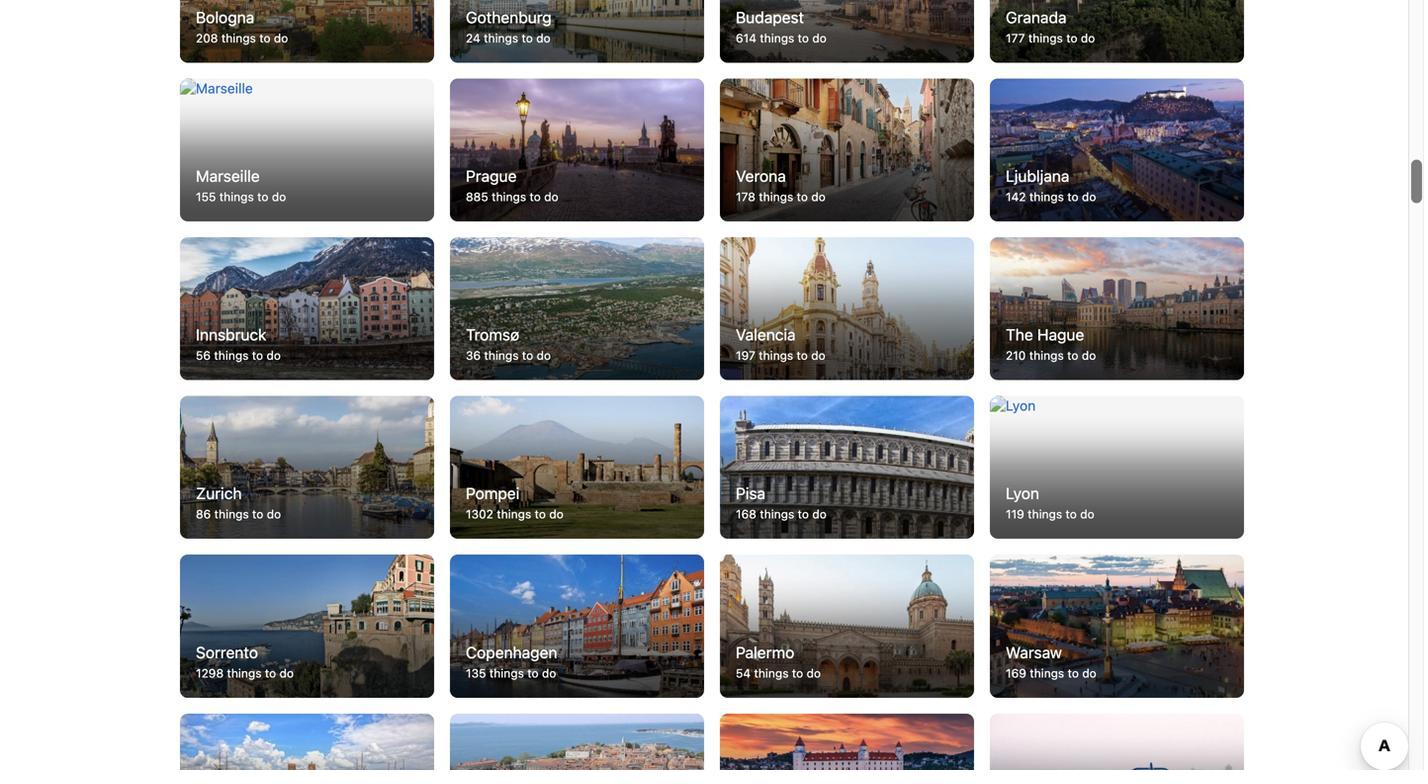 Task type: locate. For each thing, give the bounding box(es) containing it.
things down the 'marseille'
[[219, 190, 254, 204]]

to inside valencia 197 things to do
[[797, 349, 808, 363]]

the hague 210 things to do
[[1006, 326, 1097, 363]]

to inside warsaw 169 things to do
[[1068, 667, 1080, 681]]

things down valencia
[[759, 349, 794, 363]]

24
[[466, 31, 481, 45]]

do right 54
[[807, 667, 821, 681]]

do up oslo image
[[280, 667, 294, 681]]

tromsø image
[[450, 237, 705, 380]]

to right 36 on the top of the page
[[522, 349, 534, 363]]

to for valencia
[[797, 349, 808, 363]]

things inside warsaw 169 things to do
[[1030, 667, 1065, 681]]

do right 86
[[267, 508, 281, 522]]

to down budapest
[[798, 31, 809, 45]]

to down the palermo
[[793, 667, 804, 681]]

to right 208
[[259, 31, 271, 45]]

things right 168
[[760, 508, 795, 522]]

budapest 614 things to do
[[736, 8, 827, 45]]

things inside gothenburg 24 things to do
[[484, 31, 519, 45]]

granada image
[[991, 0, 1245, 63]]

to inside prague 885 things to do
[[530, 190, 541, 204]]

do inside marseille 155 things to do
[[272, 190, 286, 204]]

things inside sorrento 1298 things to do
[[227, 667, 262, 681]]

do inside bologna 208 things to do
[[274, 31, 288, 45]]

zurich image
[[180, 396, 434, 539]]

do inside valencia 197 things to do
[[812, 349, 826, 363]]

do inside pompei 1302 things to do
[[550, 508, 564, 522]]

do right 155
[[272, 190, 286, 204]]

do right the 169
[[1083, 667, 1097, 681]]

things for ljubljana
[[1030, 190, 1065, 204]]

things down prague
[[492, 190, 527, 204]]

things inside "granada 177 things to do"
[[1029, 31, 1064, 45]]

to right 86
[[252, 508, 264, 522]]

bratislava image
[[720, 714, 975, 771]]

do right the "197"
[[812, 349, 826, 363]]

to down hague
[[1068, 349, 1079, 363]]

do inside the hague 210 things to do
[[1082, 349, 1097, 363]]

things down ljubljana
[[1030, 190, 1065, 204]]

to for gothenburg
[[522, 31, 533, 45]]

things inside the "innsbruck 56 things to do"
[[214, 349, 249, 363]]

marseille image
[[180, 78, 434, 222]]

verona
[[736, 167, 786, 185]]

do for prague
[[544, 190, 559, 204]]

things down verona
[[759, 190, 794, 204]]

prague image
[[450, 78, 705, 222]]

to inside bologna 208 things to do
[[259, 31, 271, 45]]

to for warsaw
[[1068, 667, 1080, 681]]

sorrento
[[196, 643, 258, 662]]

do down copenhagen
[[542, 667, 557, 681]]

budapest image
[[720, 0, 975, 63]]

things inside the palermo 54 things to do
[[755, 667, 789, 681]]

142
[[1006, 190, 1027, 204]]

to down innsbruck
[[252, 349, 263, 363]]

do inside the "innsbruck 56 things to do"
[[267, 349, 281, 363]]

pisa 168 things to do
[[736, 485, 827, 522]]

things down budapest
[[760, 31, 795, 45]]

things inside bologna 208 things to do
[[222, 31, 256, 45]]

sorrento image
[[180, 555, 434, 698]]

gothenburg
[[466, 8, 552, 26]]

to inside pompei 1302 things to do
[[535, 508, 546, 522]]

do right '178'
[[812, 190, 826, 204]]

things for budapest
[[760, 31, 795, 45]]

do for marseille
[[272, 190, 286, 204]]

to inside "granada 177 things to do"
[[1067, 31, 1078, 45]]

do inside "lyon 119 things to do"
[[1081, 508, 1095, 522]]

to inside the pisa 168 things to do
[[798, 508, 809, 522]]

things for lyon
[[1028, 508, 1063, 522]]

things inside ljubljana 142 things to do
[[1030, 190, 1065, 204]]

tromsø
[[466, 326, 520, 344]]

197
[[736, 349, 756, 363]]

do
[[274, 31, 288, 45], [537, 31, 551, 45], [813, 31, 827, 45], [1082, 31, 1096, 45], [272, 190, 286, 204], [544, 190, 559, 204], [812, 190, 826, 204], [1083, 190, 1097, 204], [267, 349, 281, 363], [537, 349, 551, 363], [812, 349, 826, 363], [1082, 349, 1097, 363], [267, 508, 281, 522], [550, 508, 564, 522], [813, 508, 827, 522], [1081, 508, 1095, 522], [280, 667, 294, 681], [542, 667, 557, 681], [807, 667, 821, 681], [1083, 667, 1097, 681]]

do inside 'copenhagen 135 things to do'
[[542, 667, 557, 681]]

things inside pompei 1302 things to do
[[497, 508, 532, 522]]

to for sorrento
[[265, 667, 276, 681]]

to inside tromsø 36 things to do
[[522, 349, 534, 363]]

things inside zurich 86 things to do
[[214, 508, 249, 522]]

things for pisa
[[760, 508, 795, 522]]

do inside ljubljana 142 things to do
[[1083, 190, 1097, 204]]

to right 168
[[798, 508, 809, 522]]

gothenburg 24 things to do
[[466, 8, 552, 45]]

things down the palermo
[[755, 667, 789, 681]]

to right the "197"
[[797, 349, 808, 363]]

budapest
[[736, 8, 805, 26]]

119
[[1006, 508, 1025, 522]]

do right the 177
[[1082, 31, 1096, 45]]

do right 56
[[267, 349, 281, 363]]

palermo
[[736, 643, 795, 662]]

things
[[222, 31, 256, 45], [484, 31, 519, 45], [760, 31, 795, 45], [1029, 31, 1064, 45], [219, 190, 254, 204], [492, 190, 527, 204], [759, 190, 794, 204], [1030, 190, 1065, 204], [214, 349, 249, 363], [484, 349, 519, 363], [759, 349, 794, 363], [1030, 349, 1065, 363], [214, 508, 249, 522], [497, 508, 532, 522], [760, 508, 795, 522], [1028, 508, 1063, 522], [227, 667, 262, 681], [490, 667, 524, 681], [755, 667, 789, 681], [1030, 667, 1065, 681]]

to inside 'copenhagen 135 things to do'
[[528, 667, 539, 681]]

to right 885
[[530, 190, 541, 204]]

things for marseille
[[219, 190, 254, 204]]

to inside the palermo 54 things to do
[[793, 667, 804, 681]]

things inside marseille 155 things to do
[[219, 190, 254, 204]]

palermo image
[[720, 555, 975, 698]]

to right 119
[[1066, 508, 1078, 522]]

to down ljubljana
[[1068, 190, 1079, 204]]

177
[[1006, 31, 1026, 45]]

do for budapest
[[813, 31, 827, 45]]

do right 142
[[1083, 190, 1097, 204]]

86
[[196, 508, 211, 522]]

to for prague
[[530, 190, 541, 204]]

do inside the palermo 54 things to do
[[807, 667, 821, 681]]

things inside verona 178 things to do
[[759, 190, 794, 204]]

things down hague
[[1030, 349, 1065, 363]]

do inside "granada 177 things to do"
[[1082, 31, 1096, 45]]

do for pisa
[[813, 508, 827, 522]]

to down the granada
[[1067, 31, 1078, 45]]

do for valencia
[[812, 349, 826, 363]]

do inside prague 885 things to do
[[544, 190, 559, 204]]

do right 1302 at left
[[550, 508, 564, 522]]

do right 168
[[813, 508, 827, 522]]

do for verona
[[812, 190, 826, 204]]

to
[[259, 31, 271, 45], [522, 31, 533, 45], [798, 31, 809, 45], [1067, 31, 1078, 45], [257, 190, 269, 204], [530, 190, 541, 204], [797, 190, 808, 204], [1068, 190, 1079, 204], [252, 349, 263, 363], [522, 349, 534, 363], [797, 349, 808, 363], [1068, 349, 1079, 363], [252, 508, 264, 522], [535, 508, 546, 522], [798, 508, 809, 522], [1066, 508, 1078, 522], [265, 667, 276, 681], [528, 667, 539, 681], [793, 667, 804, 681], [1068, 667, 1080, 681]]

marseille 155 things to do
[[196, 167, 286, 204]]

things down innsbruck
[[214, 349, 249, 363]]

do down hague
[[1082, 349, 1097, 363]]

do down gothenburg
[[537, 31, 551, 45]]

things down tromsø
[[484, 349, 519, 363]]

bologna image
[[180, 0, 434, 63]]

to right 1298
[[265, 667, 276, 681]]

to inside the "innsbruck 56 things to do"
[[252, 349, 263, 363]]

bologna
[[196, 8, 255, 26]]

do for gothenburg
[[537, 31, 551, 45]]

marseille
[[196, 167, 260, 185]]

things inside "lyon 119 things to do"
[[1028, 508, 1063, 522]]

do inside tromsø 36 things to do
[[537, 349, 551, 363]]

to inside budapest 614 things to do
[[798, 31, 809, 45]]

do inside sorrento 1298 things to do
[[280, 667, 294, 681]]

do right 36 on the top of the page
[[537, 349, 551, 363]]

do inside gothenburg 24 things to do
[[537, 31, 551, 45]]

things for verona
[[759, 190, 794, 204]]

do right 614
[[813, 31, 827, 45]]

things inside valencia 197 things to do
[[759, 349, 794, 363]]

bologna 208 things to do
[[196, 8, 288, 45]]

do for tromsø
[[537, 349, 551, 363]]

granada
[[1006, 8, 1067, 26]]

the
[[1006, 326, 1034, 344]]

things down pompei
[[497, 508, 532, 522]]

885
[[466, 190, 489, 204]]

things inside the pisa 168 things to do
[[760, 508, 795, 522]]

innsbruck 56 things to do
[[196, 326, 281, 363]]

to for pisa
[[798, 508, 809, 522]]

tromsø 36 things to do
[[466, 326, 551, 363]]

things inside budapest 614 things to do
[[760, 31, 795, 45]]

do inside the pisa 168 things to do
[[813, 508, 827, 522]]

do for sorrento
[[280, 667, 294, 681]]

to inside ljubljana 142 things to do
[[1068, 190, 1079, 204]]

do inside verona 178 things to do
[[812, 190, 826, 204]]

things down gothenburg
[[484, 31, 519, 45]]

lyon
[[1006, 485, 1040, 503]]

things inside tromsø 36 things to do
[[484, 349, 519, 363]]

to down the 'marseille'
[[257, 190, 269, 204]]

to down copenhagen
[[528, 667, 539, 681]]

verona image
[[720, 78, 975, 222]]

things right 119
[[1028, 508, 1063, 522]]

do inside zurich 86 things to do
[[267, 508, 281, 522]]

to inside verona 178 things to do
[[797, 190, 808, 204]]

do right 885
[[544, 190, 559, 204]]

things down zurich
[[214, 508, 249, 522]]

things down copenhagen
[[490, 667, 524, 681]]

to down gothenburg
[[522, 31, 533, 45]]

to inside marseille 155 things to do
[[257, 190, 269, 204]]

prague 885 things to do
[[466, 167, 559, 204]]

210
[[1006, 349, 1027, 363]]

to inside zurich 86 things to do
[[252, 508, 264, 522]]

things inside the hague 210 things to do
[[1030, 349, 1065, 363]]

things inside prague 885 things to do
[[492, 190, 527, 204]]

to right 1302 at left
[[535, 508, 546, 522]]

things for palermo
[[755, 667, 789, 681]]

to for granada
[[1067, 31, 1078, 45]]

do right 119
[[1081, 508, 1095, 522]]

prague
[[466, 167, 517, 185]]

things down "sorrento"
[[227, 667, 262, 681]]

do inside warsaw 169 things to do
[[1083, 667, 1097, 681]]

to inside sorrento 1298 things to do
[[265, 667, 276, 681]]

things down the granada
[[1029, 31, 1064, 45]]

things for zurich
[[214, 508, 249, 522]]

to right the 169
[[1068, 667, 1080, 681]]

do right 208
[[274, 31, 288, 45]]

to for verona
[[797, 190, 808, 204]]

do for ljubljana
[[1083, 190, 1097, 204]]

things down warsaw
[[1030, 667, 1065, 681]]

to inside gothenburg 24 things to do
[[522, 31, 533, 45]]

to right '178'
[[797, 190, 808, 204]]

ljubljana
[[1006, 167, 1070, 185]]

copenhagen
[[466, 643, 558, 662]]

do inside budapest 614 things to do
[[813, 31, 827, 45]]

things down bologna
[[222, 31, 256, 45]]

to inside "lyon 119 things to do"
[[1066, 508, 1078, 522]]

to for tromsø
[[522, 349, 534, 363]]

things inside 'copenhagen 135 things to do'
[[490, 667, 524, 681]]



Task type: vqa. For each thing, say whether or not it's contained in the screenshot.


Task type: describe. For each thing, give the bounding box(es) containing it.
to for zurich
[[252, 508, 264, 522]]

do for innsbruck
[[267, 349, 281, 363]]

warsaw
[[1006, 643, 1063, 662]]

things for tromsø
[[484, 349, 519, 363]]

do for bologna
[[274, 31, 288, 45]]

zurich 86 things to do
[[196, 485, 281, 522]]

to for palermo
[[793, 667, 804, 681]]

178
[[736, 190, 756, 204]]

warsaw 169 things to do
[[1006, 643, 1097, 681]]

gothenburg image
[[450, 0, 705, 63]]

lyon image
[[991, 396, 1245, 539]]

to inside the hague 210 things to do
[[1068, 349, 1079, 363]]

things for warsaw
[[1030, 667, 1065, 681]]

sorrento 1298 things to do
[[196, 643, 294, 681]]

palermo 54 things to do
[[736, 643, 821, 681]]

zurich
[[196, 485, 242, 503]]

things for prague
[[492, 190, 527, 204]]

ljubljana image
[[991, 78, 1245, 222]]

ljubljana 142 things to do
[[1006, 167, 1097, 204]]

things for copenhagen
[[490, 667, 524, 681]]

things for gothenburg
[[484, 31, 519, 45]]

to for copenhagen
[[528, 667, 539, 681]]

warsaw image
[[991, 555, 1245, 698]]

to for budapest
[[798, 31, 809, 45]]

do for copenhagen
[[542, 667, 557, 681]]

to for pompei
[[535, 508, 546, 522]]

pisa image
[[720, 396, 975, 539]]

56
[[196, 349, 211, 363]]

pompei 1302 things to do
[[466, 485, 564, 522]]

things for pompei
[[497, 508, 532, 522]]

do for warsaw
[[1083, 667, 1097, 681]]

valencia image
[[720, 237, 975, 380]]

168
[[736, 508, 757, 522]]

valencia 197 things to do
[[736, 326, 826, 363]]

oslo image
[[180, 714, 434, 771]]

things for bologna
[[222, 31, 256, 45]]

155
[[196, 190, 216, 204]]

things for valencia
[[759, 349, 794, 363]]

copenhagen image
[[450, 555, 705, 698]]

do for lyon
[[1081, 508, 1095, 522]]

to for bologna
[[259, 31, 271, 45]]

1302
[[466, 508, 494, 522]]

pompei
[[466, 485, 520, 503]]

to for ljubljana
[[1068, 190, 1079, 204]]

1298
[[196, 667, 224, 681]]

granada 177 things to do
[[1006, 8, 1096, 45]]

things for innsbruck
[[214, 349, 249, 363]]

36
[[466, 349, 481, 363]]

do for pompei
[[550, 508, 564, 522]]

pisa
[[736, 485, 766, 503]]

things for sorrento
[[227, 667, 262, 681]]

the hague image
[[991, 237, 1245, 380]]

innsbruck image
[[180, 237, 434, 380]]

zadar image
[[450, 714, 705, 771]]

zagreb image
[[991, 714, 1245, 771]]

208
[[196, 31, 218, 45]]

copenhagen 135 things to do
[[466, 643, 558, 681]]

innsbruck
[[196, 326, 267, 344]]

do for granada
[[1082, 31, 1096, 45]]

135
[[466, 667, 486, 681]]

lyon 119 things to do
[[1006, 485, 1095, 522]]

do for zurich
[[267, 508, 281, 522]]

things for granada
[[1029, 31, 1064, 45]]

169
[[1006, 667, 1027, 681]]

do for palermo
[[807, 667, 821, 681]]

verona 178 things to do
[[736, 167, 826, 204]]

to for innsbruck
[[252, 349, 263, 363]]

614
[[736, 31, 757, 45]]

pompei image
[[450, 396, 705, 539]]

hague
[[1038, 326, 1085, 344]]

to for lyon
[[1066, 508, 1078, 522]]

54
[[736, 667, 751, 681]]

valencia
[[736, 326, 796, 344]]

to for marseille
[[257, 190, 269, 204]]



